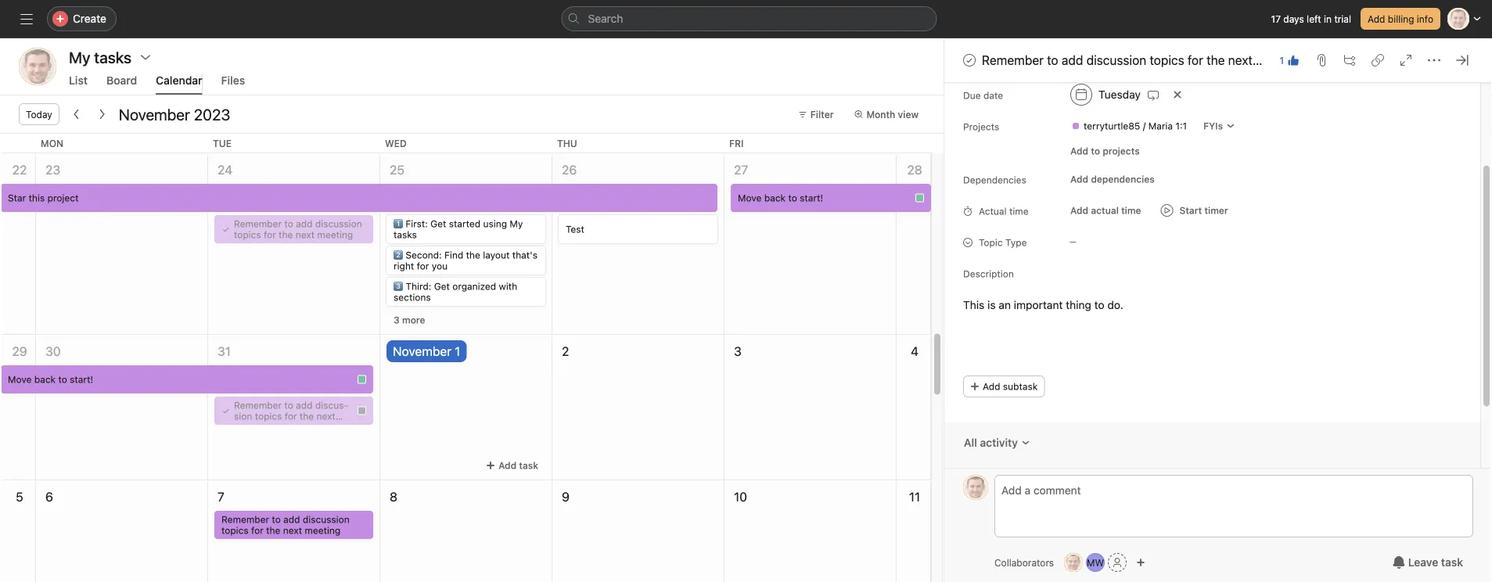Task type: locate. For each thing, give the bounding box(es) containing it.
0 vertical spatial get
[[431, 218, 446, 229]]

1 horizontal spatial time
[[1122, 205, 1142, 216]]

add or remove collaborators image
[[1137, 558, 1146, 568]]

month view
[[867, 109, 919, 120]]

0 horizontal spatial 3
[[394, 315, 400, 326]]

remember inside 7 remember to add discussion topics for the next meeting
[[222, 514, 269, 525]]

get inside 3️⃣ third: get organized with sections
[[434, 281, 450, 292]]

0 vertical spatial 1
[[1280, 55, 1285, 66]]

3
[[394, 315, 400, 326], [734, 344, 742, 359]]

2 vertical spatial tt
[[1068, 557, 1080, 568]]

november for november 1
[[393, 344, 452, 359]]

for inside 7 remember to add discussion topics for the next meeting
[[251, 525, 264, 536]]

files
[[221, 74, 245, 87]]

0 vertical spatial 3
[[394, 315, 400, 326]]

2 horizontal spatial tt
[[1068, 557, 1080, 568]]

add for add actual time
[[1071, 205, 1089, 216]]

0 vertical spatial move
[[738, 193, 762, 204]]

calendar link
[[156, 74, 202, 95]]

1 vertical spatial move
[[8, 374, 32, 385]]

all activity button
[[954, 429, 1041, 458]]

tt down all at the right
[[970, 482, 982, 493]]

add task button
[[479, 455, 546, 477]]

add to projects
[[1071, 146, 1140, 157]]

search list box
[[562, 6, 937, 31]]

add inside button
[[1071, 174, 1089, 185]]

meeting inside 7 remember to add discussion topics for the next meeting
[[305, 525, 341, 536]]

3️⃣
[[394, 281, 403, 292]]

tt left "list"
[[30, 59, 45, 74]]

0 horizontal spatial tt button
[[19, 48, 56, 85]]

left
[[1307, 13, 1322, 24]]

1 vertical spatial tt button
[[964, 475, 989, 500]]

17
[[1272, 13, 1281, 24]]

get for started
[[431, 218, 446, 229]]

november down more
[[393, 344, 452, 359]]

1:1
[[1176, 121, 1188, 132]]

date
[[984, 90, 1004, 101]]

star this project
[[8, 193, 79, 204]]

11
[[910, 490, 921, 505]]

all
[[964, 437, 978, 450]]

move back to start! down '27'
[[738, 193, 824, 204]]

get inside '1️⃣ first: get started using my tasks'
[[431, 218, 446, 229]]

this
[[964, 299, 985, 312]]

task for collaborators
[[1442, 556, 1464, 569]]

add
[[1062, 53, 1084, 68], [296, 218, 313, 229], [296, 400, 313, 411], [284, 514, 300, 525]]

0 vertical spatial tt
[[30, 59, 45, 74]]

tt button left "list"
[[19, 48, 56, 85]]

terryturtle85
[[1084, 121, 1141, 132]]

1 horizontal spatial task
[[1442, 556, 1464, 569]]

1 vertical spatial back
[[34, 374, 56, 385]]

2️⃣ second: find the layout that's right for you
[[394, 250, 538, 272]]

1 vertical spatial start!
[[70, 374, 93, 385]]

1 vertical spatial tt
[[970, 482, 982, 493]]

7 remember to add discussion topics for the next meeting
[[218, 490, 350, 536]]

1 vertical spatial get
[[434, 281, 450, 292]]

move back to start! down 30
[[8, 374, 93, 385]]

you
[[432, 261, 448, 272]]

1 horizontal spatial 3
[[734, 344, 742, 359]]

1 horizontal spatial tt
[[970, 482, 982, 493]]

layout
[[483, 250, 510, 261]]

filter button
[[791, 103, 841, 125]]

2 vertical spatial remember to add discussion topics for the next meeting
[[234, 400, 348, 433]]

get right first:
[[431, 218, 446, 229]]

copy task link image
[[1372, 54, 1385, 67]]

move down 29
[[8, 374, 32, 385]]

tt
[[30, 59, 45, 74], [970, 482, 982, 493], [1068, 557, 1080, 568]]

2 vertical spatial tt button
[[1065, 553, 1084, 572]]

add dependencies button
[[1064, 169, 1162, 191]]

add inside remember to add discussion topics for the next meeting dialog
[[1062, 53, 1084, 68]]

all activity
[[964, 437, 1018, 450]]

2023
[[194, 105, 230, 123]]

remember to add discussion topics for the next meeting for 26
[[234, 218, 362, 240]]

actual
[[1091, 205, 1119, 216]]

1 horizontal spatial start!
[[800, 193, 824, 204]]

—
[[1070, 238, 1077, 247]]

task
[[519, 460, 539, 471], [1442, 556, 1464, 569]]

discussion inside 7 remember to add discussion topics for the next meeting
[[303, 514, 350, 525]]

completed image
[[961, 51, 979, 70]]

1 vertical spatial 3
[[734, 344, 742, 359]]

mw
[[1087, 557, 1105, 568]]

add for add task
[[499, 460, 517, 471]]

1 horizontal spatial move
[[738, 193, 762, 204]]

get for organized
[[434, 281, 450, 292]]

1
[[1280, 55, 1285, 66], [455, 344, 461, 359]]

2 horizontal spatial tt button
[[1065, 553, 1084, 572]]

topics
[[1150, 53, 1185, 68], [234, 229, 261, 240], [255, 411, 282, 422], [222, 525, 249, 536]]

show options image
[[139, 51, 152, 63]]

add for add dependencies
[[1071, 174, 1089, 185]]

add billing info
[[1368, 13, 1434, 24]]

2️⃣
[[394, 250, 403, 261]]

9
[[562, 490, 570, 505]]

projects
[[1103, 146, 1140, 157]]

add inside dropdown button
[[1071, 205, 1089, 216]]

31
[[218, 344, 231, 359]]

task for november 1
[[519, 460, 539, 471]]

move down '27'
[[738, 193, 762, 204]]

0 horizontal spatial start!
[[70, 374, 93, 385]]

for inside remember to add discussion topics for the next meeting dialog
[[1188, 53, 1204, 68]]

add inside 7 remember to add discussion topics for the next meeting
[[284, 514, 300, 525]]

move for 30
[[8, 374, 32, 385]]

1 horizontal spatial november
[[393, 344, 452, 359]]

add for add subtask
[[983, 382, 1001, 393]]

mw button
[[1087, 553, 1105, 572]]

tt button left 'mw'
[[1065, 553, 1084, 572]]

1 horizontal spatial back
[[765, 193, 786, 204]]

remember to add discussion topics for the next meeting
[[982, 53, 1303, 68], [234, 218, 362, 240], [234, 400, 348, 433]]

my tasks
[[69, 48, 132, 66]]

meeting
[[1256, 53, 1303, 68], [317, 229, 353, 240], [234, 422, 270, 433], [305, 525, 341, 536]]

0 horizontal spatial tt
[[30, 59, 45, 74]]

0 vertical spatial back
[[765, 193, 786, 204]]

today button
[[19, 103, 59, 125]]

important
[[1014, 299, 1063, 312]]

activity
[[980, 437, 1018, 450]]

tt for tt button related to month view dropdown button at right top
[[30, 59, 45, 74]]

1 vertical spatial move back to start!
[[8, 374, 93, 385]]

start! for 27
[[800, 193, 824, 204]]

0 horizontal spatial move back to start!
[[8, 374, 93, 385]]

subtask
[[1003, 382, 1038, 393]]

1 down 3️⃣ third: get organized with sections
[[455, 344, 461, 359]]

0 horizontal spatial move
[[8, 374, 32, 385]]

1 vertical spatial november
[[393, 344, 452, 359]]

discussion inside "remember to add discussion topics for the next meeting"
[[315, 218, 362, 229]]

add actual time
[[1071, 205, 1142, 216]]

1 left "attachments: add a file to this task, remember to add discussion topics for the next meeting" image
[[1280, 55, 1285, 66]]

move back to start!
[[738, 193, 824, 204], [8, 374, 93, 385]]

/
[[1143, 121, 1146, 132]]

1 vertical spatial task
[[1442, 556, 1464, 569]]

repeats image
[[1148, 89, 1160, 101]]

0 vertical spatial task
[[519, 460, 539, 471]]

remember to add discussion topics for the next meeting for 2
[[234, 400, 348, 433]]

start! for 30
[[70, 374, 93, 385]]

move back to start! for 27
[[738, 193, 824, 204]]

3 for 3 more
[[394, 315, 400, 326]]

tt left 'mw'
[[1068, 557, 1080, 568]]

0 horizontal spatial 1
[[455, 344, 461, 359]]

projects
[[964, 122, 1000, 133]]

organized
[[453, 281, 496, 292]]

start timer
[[1180, 205, 1229, 216]]

add dependencies
[[1071, 174, 1155, 185]]

november 2023
[[119, 105, 230, 123]]

0 horizontal spatial task
[[519, 460, 539, 471]]

fyis button
[[1197, 115, 1243, 137]]

for
[[1188, 53, 1204, 68], [264, 229, 276, 240], [417, 261, 429, 272], [285, 411, 297, 422], [251, 525, 264, 536]]

tt for the bottom tt button
[[1068, 557, 1080, 568]]

1 vertical spatial remember to add discussion topics for the next meeting
[[234, 218, 362, 240]]

0 vertical spatial tt button
[[19, 48, 56, 85]]

the inside 2️⃣ second: find the layout that's right for you
[[466, 250, 481, 261]]

1 horizontal spatial 1
[[1280, 55, 1285, 66]]

move
[[738, 193, 762, 204], [8, 374, 32, 385]]

tuesday
[[1099, 88, 1141, 101]]

3 for 3
[[734, 344, 742, 359]]

3 more
[[394, 315, 425, 326]]

november for november 2023
[[119, 105, 190, 123]]

28
[[908, 162, 923, 177]]

get down the you
[[434, 281, 450, 292]]

search
[[588, 12, 623, 25]]

wed
[[385, 138, 407, 149]]

november down calendar link
[[119, 105, 190, 123]]

my
[[510, 218, 523, 229]]

0 vertical spatial november
[[119, 105, 190, 123]]

0 vertical spatial move back to start!
[[738, 193, 824, 204]]

task inside remember to add discussion topics for the next meeting dialog
[[1442, 556, 1464, 569]]

— button
[[1064, 231, 1158, 253]]

0 horizontal spatial back
[[34, 374, 56, 385]]

tt button down all at the right
[[964, 475, 989, 500]]

1 horizontal spatial move back to start!
[[738, 193, 824, 204]]

move for 27
[[738, 193, 762, 204]]

3️⃣ third: get organized with sections
[[394, 281, 518, 303]]

main content containing tuesday
[[945, 0, 1481, 560]]

month
[[867, 109, 896, 120]]

7
[[218, 490, 225, 505]]

time inside dropdown button
[[1122, 205, 1142, 216]]

0 vertical spatial remember to add discussion topics for the next meeting
[[982, 53, 1303, 68]]

time
[[1122, 205, 1142, 216], [1010, 206, 1029, 217]]

get
[[431, 218, 446, 229], [434, 281, 450, 292]]

0 vertical spatial start!
[[800, 193, 824, 204]]

main content
[[945, 0, 1481, 560]]

start
[[1180, 205, 1203, 216]]

0 horizontal spatial november
[[119, 105, 190, 123]]

3 inside button
[[394, 315, 400, 326]]

back for 27
[[765, 193, 786, 204]]

1 horizontal spatial tt button
[[964, 475, 989, 500]]



Task type: vqa. For each thing, say whether or not it's contained in the screenshot.
"Collaborators"
yes



Task type: describe. For each thing, give the bounding box(es) containing it.
in
[[1325, 13, 1332, 24]]

1 vertical spatial 1
[[455, 344, 461, 359]]

thu
[[557, 138, 578, 149]]

27
[[734, 162, 748, 177]]

create button
[[47, 6, 117, 31]]

this is an important thing to do.
[[964, 299, 1124, 312]]

next month image
[[95, 108, 108, 121]]

is
[[988, 299, 996, 312]]

with
[[499, 281, 518, 292]]

to inside button
[[1091, 146, 1101, 157]]

add actual time button
[[1064, 200, 1149, 222]]

add for add billing info
[[1368, 13, 1386, 24]]

full screen image
[[1400, 54, 1413, 67]]

2
[[562, 344, 569, 359]]

25
[[390, 162, 405, 177]]

tt button for month view dropdown button at right top
[[19, 48, 56, 85]]

30
[[45, 344, 61, 359]]

find
[[445, 250, 464, 261]]

sections
[[394, 292, 431, 303]]

close details image
[[1457, 54, 1469, 67]]

test
[[566, 224, 585, 235]]

4
[[911, 344, 919, 359]]

Completed checkbox
[[961, 51, 979, 70]]

6
[[45, 490, 53, 505]]

3 more button
[[387, 309, 433, 331]]

leave task
[[1409, 556, 1464, 569]]

start timer button
[[1155, 200, 1235, 222]]

terryturtle85 / maria 1:1
[[1084, 121, 1188, 132]]

next inside 7 remember to add discussion topics for the next meeting
[[283, 525, 302, 536]]

17 days left in trial
[[1272, 13, 1352, 24]]

fyis
[[1204, 121, 1224, 132]]

1 inside button
[[1280, 55, 1285, 66]]

an
[[999, 299, 1011, 312]]

next inside dialog
[[1229, 53, 1253, 68]]

1️⃣ first: get started using my tasks
[[394, 218, 523, 240]]

23
[[45, 162, 60, 177]]

clear due date image
[[1173, 90, 1183, 100]]

add subtask
[[983, 382, 1038, 393]]

collaborators
[[995, 557, 1055, 568]]

add to projects button
[[1064, 141, 1147, 162]]

main content inside remember to add discussion topics for the next meeting dialog
[[945, 0, 1481, 560]]

previous month image
[[70, 108, 83, 121]]

the inside dialog
[[1207, 53, 1226, 68]]

topics inside 7 remember to add discussion topics for the next meeting
[[222, 525, 249, 536]]

timer
[[1205, 205, 1229, 216]]

do.
[[1108, 299, 1124, 312]]

started
[[449, 218, 481, 229]]

tt for tt button for the mw button
[[970, 482, 982, 493]]

view
[[898, 109, 919, 120]]

29
[[12, 344, 27, 359]]

5
[[16, 490, 23, 505]]

topic
[[979, 238, 1003, 249]]

1️⃣
[[394, 218, 403, 229]]

due
[[964, 90, 981, 101]]

expand sidebar image
[[20, 13, 33, 25]]

0 horizontal spatial time
[[1010, 206, 1029, 217]]

more actions for this task image
[[1429, 54, 1441, 67]]

topics inside dialog
[[1150, 53, 1185, 68]]

topic type
[[979, 238, 1027, 249]]

board link
[[106, 74, 137, 95]]

second:
[[406, 250, 442, 261]]

8
[[390, 490, 398, 505]]

for inside 2️⃣ second: find the layout that's right for you
[[417, 261, 429, 272]]

tue
[[213, 138, 232, 149]]

right
[[394, 261, 414, 272]]

month view button
[[847, 103, 926, 125]]

22
[[12, 162, 27, 177]]

list link
[[69, 74, 88, 95]]

26
[[562, 162, 577, 177]]

the inside 7 remember to add discussion topics for the next meeting
[[266, 525, 281, 536]]

to inside 7 remember to add discussion topics for the next meeting
[[272, 514, 281, 525]]

24
[[218, 162, 233, 177]]

remember inside dialog
[[982, 53, 1044, 68]]

remember to add discussion topics for the next meeting dialog
[[945, 0, 1493, 582]]

meeting inside dialog
[[1256, 53, 1303, 68]]

due date
[[964, 90, 1004, 101]]

thing
[[1066, 299, 1092, 312]]

actual
[[979, 206, 1007, 217]]

more
[[402, 315, 425, 326]]

remember to add discussion topics for the next meeting inside remember to add discussion topics for the next meeting dialog
[[982, 53, 1303, 68]]

add task
[[499, 460, 539, 471]]

move back to start! for 30
[[8, 374, 93, 385]]

add subtask image
[[1344, 54, 1357, 67]]

maria
[[1149, 121, 1173, 132]]

board
[[106, 74, 137, 87]]

that's
[[513, 250, 538, 261]]

description
[[964, 269, 1014, 280]]

tt button for the mw button
[[964, 475, 989, 500]]

today
[[26, 109, 52, 120]]

days
[[1284, 13, 1305, 24]]

back for 30
[[34, 374, 56, 385]]

info
[[1418, 13, 1434, 24]]

mon
[[41, 138, 63, 149]]

filter
[[811, 109, 834, 120]]

tuesday button
[[1064, 81, 1167, 109]]

dependencies
[[1091, 174, 1155, 185]]

create
[[73, 12, 106, 25]]

add for add to projects
[[1071, 146, 1089, 157]]

discussion inside dialog
[[1087, 53, 1147, 68]]

first:
[[406, 218, 428, 229]]

dependencies
[[964, 175, 1027, 186]]

leave
[[1409, 556, 1439, 569]]

tasks
[[394, 229, 417, 240]]

attachments: add a file to this task, remember to add discussion topics for the next meeting image
[[1316, 54, 1328, 67]]

this
[[29, 193, 45, 204]]

list
[[69, 74, 88, 87]]

project
[[47, 193, 79, 204]]



